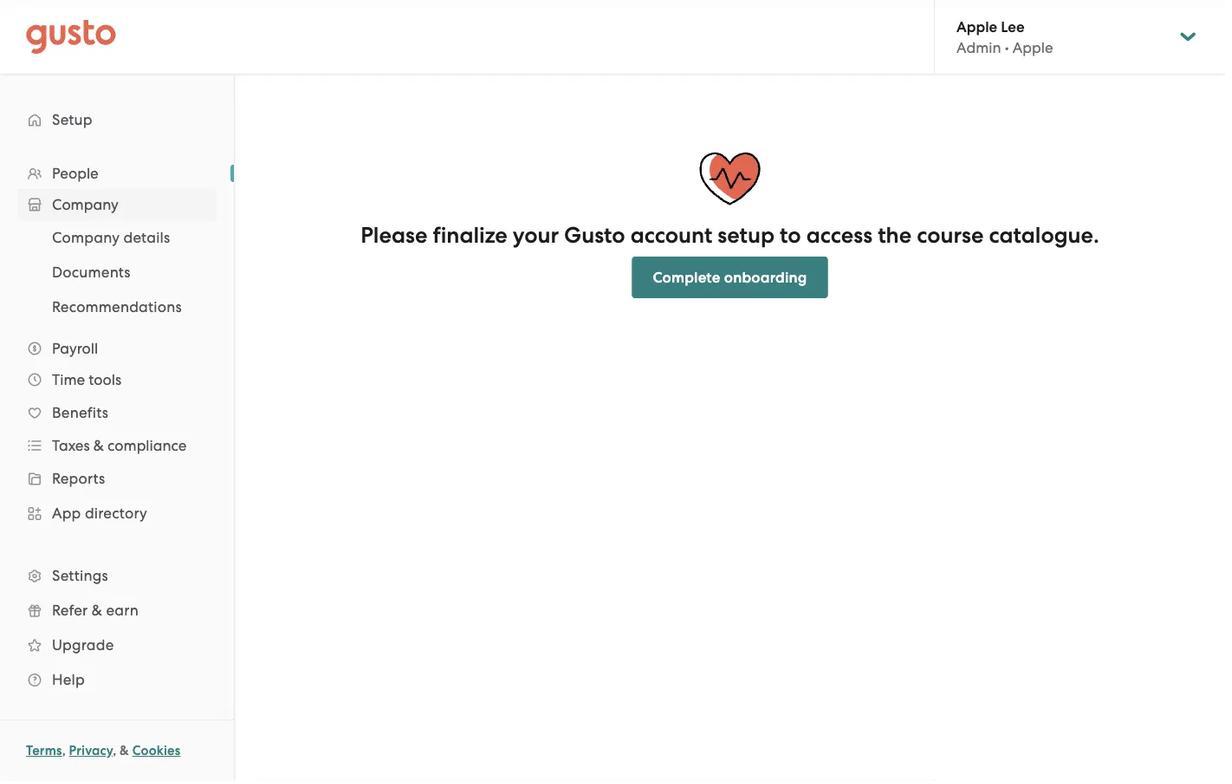 Task type: describe. For each thing, give the bounding box(es) containing it.
admin
[[957, 39, 1002, 56]]

list containing company details
[[0, 220, 234, 324]]

complete onboarding
[[653, 268, 808, 286]]

details
[[124, 229, 170, 246]]

privacy
[[69, 743, 113, 758]]

finalize
[[433, 222, 508, 249]]

refer
[[52, 602, 88, 619]]

your
[[513, 222, 559, 249]]

time
[[52, 371, 85, 388]]

please finalize your gusto account setup to access the course catalogue .
[[361, 222, 1100, 249]]

tools
[[89, 371, 122, 388]]

access
[[807, 222, 873, 249]]

home image
[[26, 20, 116, 54]]

settings link
[[17, 560, 217, 591]]

catalogue
[[989, 222, 1094, 249]]

help link
[[17, 664, 217, 695]]

2 , from the left
[[113, 743, 116, 758]]

cookies button
[[132, 740, 181, 761]]

help
[[52, 671, 85, 688]]

refer & earn
[[52, 602, 139, 619]]

company button
[[17, 189, 217, 220]]

company details
[[52, 229, 170, 246]]

refer & earn link
[[17, 595, 217, 626]]

taxes & compliance button
[[17, 430, 217, 461]]

people button
[[17, 158, 217, 189]]

settings
[[52, 567, 108, 584]]

please
[[361, 222, 428, 249]]

complete
[[653, 268, 721, 286]]

setup
[[718, 222, 775, 249]]

course
[[917, 222, 984, 249]]

compliance
[[108, 437, 187, 454]]

app directory link
[[17, 498, 217, 529]]

app
[[52, 504, 81, 522]]

time tools
[[52, 371, 122, 388]]



Task type: locate. For each thing, give the bounding box(es) containing it.
terms , privacy , & cookies
[[26, 743, 181, 758]]

company for company details
[[52, 229, 120, 246]]

, left cookies button
[[113, 743, 116, 758]]

to
[[780, 222, 801, 249]]

gusto navigation element
[[0, 75, 234, 725]]

people
[[52, 165, 99, 182]]

2 company from the top
[[52, 229, 120, 246]]

1 list from the top
[[0, 158, 234, 697]]

& inside dropdown button
[[93, 437, 104, 454]]

apple right •
[[1013, 39, 1054, 56]]

payroll button
[[17, 333, 217, 364]]

earn
[[106, 602, 139, 619]]

complete onboarding link
[[632, 257, 828, 298]]

onboarding
[[724, 268, 808, 286]]

company details link
[[31, 222, 217, 253]]

,
[[62, 743, 66, 758], [113, 743, 116, 758]]

benefits
[[52, 404, 108, 421]]

0 vertical spatial &
[[93, 437, 104, 454]]

company
[[52, 196, 118, 213], [52, 229, 120, 246]]

payroll
[[52, 340, 98, 357]]

& right taxes
[[93, 437, 104, 454]]

app directory
[[52, 504, 147, 522]]

terms
[[26, 743, 62, 758]]

recommendations link
[[31, 291, 217, 322]]

1 horizontal spatial ,
[[113, 743, 116, 758]]

list containing people
[[0, 158, 234, 697]]

privacy link
[[69, 743, 113, 758]]

company down "people" at the top
[[52, 196, 118, 213]]

, left privacy link
[[62, 743, 66, 758]]

company inside dropdown button
[[52, 196, 118, 213]]

apple lee admin • apple
[[957, 18, 1054, 56]]

setup link
[[17, 104, 217, 135]]

benefits link
[[17, 397, 217, 428]]

gusto
[[564, 222, 625, 249]]

0 horizontal spatial apple
[[957, 18, 998, 35]]

apple up 'admin'
[[957, 18, 998, 35]]

taxes
[[52, 437, 90, 454]]

the
[[878, 222, 912, 249]]

2 vertical spatial &
[[120, 743, 129, 758]]

terms link
[[26, 743, 62, 758]]

•
[[1005, 39, 1010, 56]]

upgrade link
[[17, 629, 217, 661]]

account
[[631, 222, 713, 249]]

& for compliance
[[93, 437, 104, 454]]

time tools button
[[17, 364, 217, 395]]

1 , from the left
[[62, 743, 66, 758]]

& for earn
[[92, 602, 102, 619]]

1 vertical spatial apple
[[1013, 39, 1054, 56]]

.
[[1094, 222, 1100, 249]]

apple
[[957, 18, 998, 35], [1013, 39, 1054, 56]]

0 vertical spatial apple
[[957, 18, 998, 35]]

0 vertical spatial company
[[52, 196, 118, 213]]

recommendations
[[52, 298, 182, 316]]

documents link
[[31, 257, 217, 288]]

1 horizontal spatial apple
[[1013, 39, 1054, 56]]

taxes & compliance
[[52, 437, 187, 454]]

upgrade
[[52, 636, 114, 654]]

1 company from the top
[[52, 196, 118, 213]]

documents
[[52, 264, 131, 281]]

setup
[[52, 111, 93, 128]]

0 horizontal spatial ,
[[62, 743, 66, 758]]

2 list from the top
[[0, 220, 234, 324]]

list
[[0, 158, 234, 697], [0, 220, 234, 324]]

&
[[93, 437, 104, 454], [92, 602, 102, 619], [120, 743, 129, 758]]

reports link
[[17, 463, 217, 494]]

company up documents
[[52, 229, 120, 246]]

lee
[[1002, 18, 1025, 35]]

1 vertical spatial company
[[52, 229, 120, 246]]

directory
[[85, 504, 147, 522]]

& left earn
[[92, 602, 102, 619]]

& left cookies button
[[120, 743, 129, 758]]

reports
[[52, 470, 105, 487]]

company for company
[[52, 196, 118, 213]]

company inside "link"
[[52, 229, 120, 246]]

cookies
[[132, 743, 181, 758]]

1 vertical spatial &
[[92, 602, 102, 619]]



Task type: vqa. For each thing, say whether or not it's contained in the screenshot.
Payroll
yes



